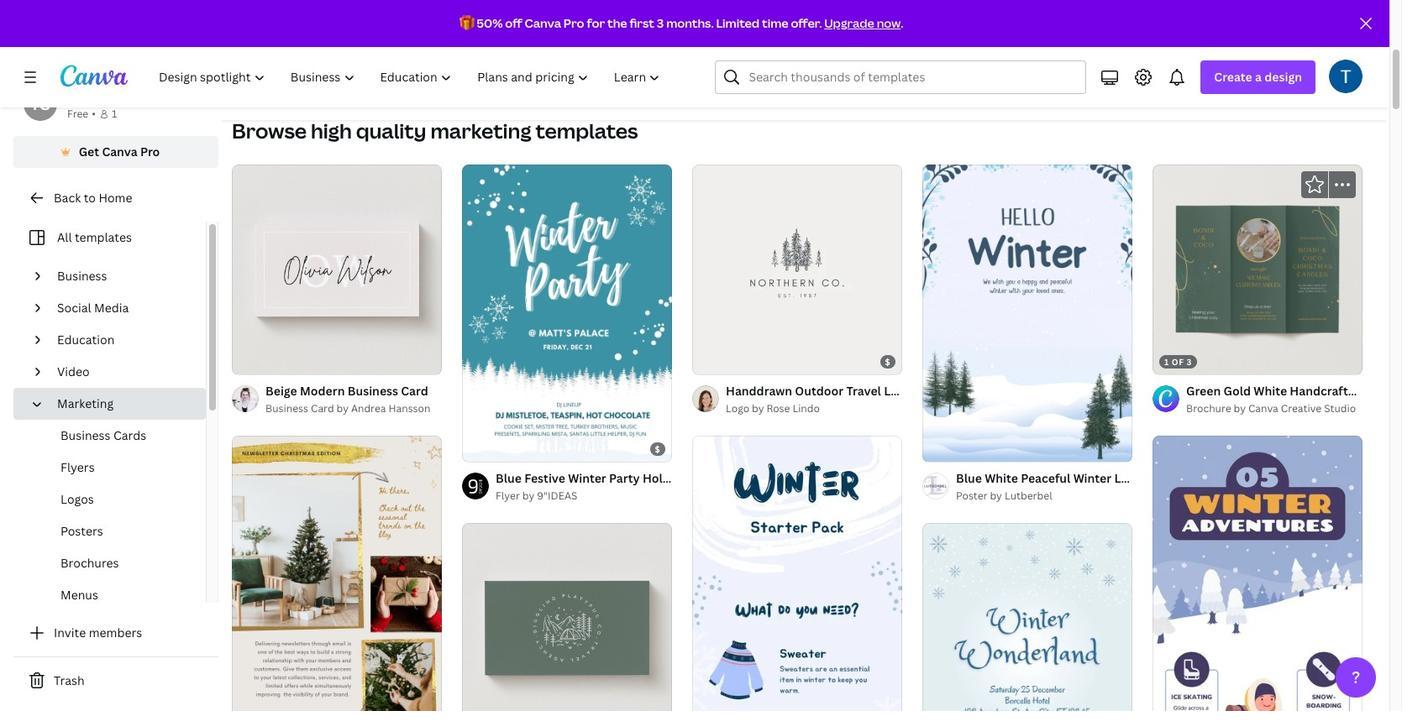 Task type: vqa. For each thing, say whether or not it's contained in the screenshot.
couldn't
no



Task type: describe. For each thing, give the bounding box(es) containing it.
1 horizontal spatial canva
[[525, 15, 561, 31]]

create
[[1215, 69, 1253, 85]]

beige modern business card business card by andrea hansson
[[266, 383, 431, 416]]

1 vertical spatial poster
[[956, 489, 988, 503]]

first
[[630, 15, 655, 31]]

newsletters
[[1321, 71, 1390, 87]]

busine
[[1366, 383, 1403, 399]]

team
[[149, 88, 178, 104]]

upgrade now button
[[825, 15, 901, 31]]

andrea
[[351, 402, 386, 416]]

all templates link
[[24, 222, 196, 254]]

invite members button
[[13, 617, 219, 650]]

flyer by 9"ideas link
[[496, 488, 672, 505]]

festive
[[525, 470, 566, 486]]

lutberbel
[[1005, 489, 1053, 503]]

high
[[311, 117, 352, 145]]

get canva pro button
[[13, 136, 219, 168]]

travel
[[847, 383, 881, 399]]

0 horizontal spatial 1
[[112, 107, 117, 121]]

social
[[57, 300, 91, 316]]

creative
[[1281, 402, 1322, 416]]

holiday
[[643, 470, 687, 486]]

members
[[89, 625, 142, 641]]

by inside blue white peaceful winter landscape illustration poster poster by lutberbel
[[990, 489, 1003, 503]]

free
[[67, 107, 88, 121]]

newsletters link
[[1321, 0, 1403, 91]]

brochure
[[1187, 402, 1232, 416]]

by for modern
[[337, 402, 349, 416]]

beige
[[266, 383, 297, 399]]

quality
[[356, 117, 426, 145]]

🎁
[[459, 15, 474, 31]]

brochures link
[[27, 548, 206, 580]]

newsletter image
[[1321, 0, 1403, 67]]

blue for blue festive winter party holiday flyer
[[496, 470, 522, 486]]

poster by lutberbel link
[[956, 488, 1133, 505]]

modern
[[300, 383, 345, 399]]

0 horizontal spatial logo
[[726, 402, 750, 416]]

posters link for logos link to the right
[[777, 0, 938, 91]]

2 brochure image from the left
[[973, 0, 1093, 55]]

blue white peaceful winter landscape illustration poster link
[[956, 469, 1283, 488]]

get
[[79, 144, 99, 160]]

1 for green
[[1165, 356, 1170, 368]]

by inside blue festive winter party holiday flyer flyer by 9"ideas
[[523, 489, 535, 503]]

handdrawn outdoor travel logo design link
[[726, 382, 954, 401]]

design
[[915, 383, 954, 399]]

winter inside blue white peaceful winter landscape illustration poster poster by lutberbel
[[1074, 470, 1112, 486]]

outdoor
[[795, 383, 844, 399]]

design
[[1265, 69, 1303, 85]]

off
[[505, 15, 522, 31]]

1 of 3 for beige
[[244, 355, 271, 367]]

green
[[1187, 383, 1221, 399]]

invite
[[54, 625, 86, 641]]

tara schultz's team element
[[24, 87, 57, 121]]

white purple and orange illustrative winter adventures infographic image
[[1153, 436, 1363, 712]]

lindo
[[793, 402, 820, 416]]

0 horizontal spatial logos
[[61, 492, 94, 508]]

.
[[901, 15, 904, 31]]

0 horizontal spatial templates
[[75, 229, 132, 245]]

top level navigation element
[[148, 61, 675, 94]]

blue white peaceful winter landscape illustration poster image
[[923, 165, 1133, 462]]

landscape
[[1115, 470, 1177, 486]]

blue white peaceful winter landscape illustration poster poster by lutberbel
[[956, 470, 1283, 503]]

tara
[[67, 88, 91, 104]]

peaceful
[[1021, 470, 1071, 486]]

$ for party
[[655, 443, 661, 455]]

1 horizontal spatial flyer
[[690, 470, 719, 486]]

3 for green gold white handcrafted busine
[[1187, 356, 1193, 368]]

🎁 50% off canva pro for the first 3 months. limited time offer. upgrade now .
[[459, 15, 904, 31]]

0 vertical spatial cards
[[285, 71, 318, 87]]

marketing
[[431, 117, 532, 145]]

Search search field
[[749, 61, 1076, 93]]

tara schultz's team image
[[24, 87, 57, 121]]

light blue minimalist winter wonderland flyer image
[[923, 523, 1133, 712]]

white and gold simple christmas email newsletter image
[[232, 436, 442, 712]]

1 horizontal spatial logo
[[884, 383, 912, 399]]

0 vertical spatial templates
[[536, 117, 638, 145]]

video link
[[50, 356, 196, 388]]

2 flyer image from the left
[[436, 0, 544, 73]]

menus link for logos link to the right posters link
[[1140, 0, 1301, 91]]

1 logo image from the left
[[595, 0, 756, 67]]

home
[[99, 190, 132, 206]]

media
[[94, 300, 129, 316]]

1 for beige
[[244, 355, 249, 367]]

1 of 3 link for modern
[[232, 165, 442, 375]]

browse
[[232, 117, 307, 145]]

business link
[[50, 261, 196, 292]]

brochures
[[61, 556, 119, 571]]

3 for beige modern business card
[[266, 355, 271, 367]]

business down marketing
[[61, 428, 111, 444]]

to
[[84, 190, 96, 206]]

50%
[[477, 15, 503, 31]]

illustration
[[1179, 470, 1243, 486]]

1 horizontal spatial posters
[[777, 71, 820, 87]]

invite members
[[54, 625, 142, 641]]

create a design button
[[1201, 61, 1316, 94]]

the
[[608, 15, 627, 31]]

0 vertical spatial card
[[401, 383, 428, 399]]

green gold white handcrafted busine link
[[1187, 382, 1403, 401]]

of for green gold white handcrafted busine
[[1172, 356, 1185, 368]]

handcrafted
[[1290, 383, 1363, 399]]

menus link for posters link associated with bottommost logos link
[[27, 580, 206, 612]]

beige modern business card link
[[266, 382, 431, 401]]

back
[[54, 190, 81, 206]]

1 of 3 link for gold
[[1153, 165, 1363, 376]]

video
[[57, 364, 90, 380]]



Task type: locate. For each thing, give the bounding box(es) containing it.
1 vertical spatial logos
[[61, 492, 94, 508]]

posters
[[777, 71, 820, 87], [61, 524, 103, 540]]

social media link
[[50, 292, 196, 324]]

1 vertical spatial white
[[985, 470, 1018, 486]]

3 up beige
[[266, 355, 271, 367]]

cards down business card image
[[285, 71, 318, 87]]

business up browse
[[232, 71, 283, 87]]

2 horizontal spatial 1
[[1165, 356, 1170, 368]]

0 vertical spatial flyers
[[413, 71, 448, 87]]

winter up flyer by 9"ideas link
[[568, 470, 607, 486]]

flyers link for bottommost logos link
[[27, 452, 206, 484]]

logos up brochures at left bottom
[[61, 492, 94, 508]]

1 of 3 up green at the bottom right
[[1165, 356, 1193, 368]]

blue inside blue festive winter party holiday flyer flyer by 9"ideas
[[496, 470, 522, 486]]

by
[[337, 402, 349, 416], [752, 402, 764, 416], [1234, 402, 1246, 416], [523, 489, 535, 503], [990, 489, 1003, 503]]

marketing
[[57, 396, 114, 412]]

menus down brochures at left bottom
[[61, 587, 98, 603]]

1 horizontal spatial card
[[401, 383, 428, 399]]

canva right get
[[102, 144, 138, 160]]

flyer
[[690, 470, 719, 486], [496, 489, 520, 503]]

1 vertical spatial flyers
[[61, 460, 95, 476]]

pro left for
[[564, 15, 585, 31]]

0 vertical spatial flyers link
[[413, 0, 575, 91]]

logo image
[[595, 0, 756, 67], [627, 0, 711, 46]]

now
[[877, 15, 901, 31]]

1 horizontal spatial 1 of 3 link
[[1153, 165, 1363, 376]]

flyers up browse high quality marketing templates
[[413, 71, 448, 87]]

2 menu image from the left
[[1166, 0, 1251, 65]]

1 of 3 up beige
[[244, 355, 271, 367]]

0 horizontal spatial poster
[[956, 489, 988, 503]]

1 horizontal spatial 3
[[657, 15, 664, 31]]

1 vertical spatial posters link
[[27, 516, 206, 548]]

0 horizontal spatial winter
[[568, 470, 607, 486]]

0 vertical spatial white
[[1254, 383, 1288, 399]]

card
[[401, 383, 428, 399], [311, 402, 334, 416]]

0 vertical spatial flyer
[[690, 470, 719, 486]]

0 horizontal spatial flyer
[[496, 489, 520, 503]]

1 vertical spatial posters
[[61, 524, 103, 540]]

0 horizontal spatial business cards link
[[27, 420, 206, 452]]

brochure by canva creative studio link
[[1187, 401, 1363, 418]]

by down the beige modern business card link
[[337, 402, 349, 416]]

1 horizontal spatial templates
[[536, 117, 638, 145]]

•
[[92, 107, 96, 121]]

1 vertical spatial $
[[655, 443, 661, 455]]

poster
[[1245, 470, 1283, 486], [956, 489, 988, 503]]

hansson
[[389, 402, 431, 416]]

business cards down marketing
[[61, 428, 146, 444]]

0 horizontal spatial $
[[655, 443, 661, 455]]

0 vertical spatial logos link
[[595, 0, 756, 91]]

by down handdrawn
[[752, 402, 764, 416]]

white up brochure by canva creative studio link
[[1254, 383, 1288, 399]]

2 poster image from the left
[[811, 0, 888, 59]]

1 vertical spatial logos link
[[27, 484, 206, 516]]

social media
[[57, 300, 129, 316]]

1 vertical spatial flyer
[[496, 489, 520, 503]]

flyer right holiday
[[690, 470, 719, 486]]

all templates
[[57, 229, 132, 245]]

by down festive
[[523, 489, 535, 503]]

1 horizontal spatial posters link
[[777, 0, 938, 91]]

2 1 of 3 link from the left
[[1153, 165, 1363, 376]]

$
[[885, 356, 891, 368], [655, 443, 661, 455]]

winter right peaceful
[[1074, 470, 1112, 486]]

poster left lutberbel
[[956, 489, 988, 503]]

create a design
[[1215, 69, 1303, 85]]

back to home
[[54, 190, 132, 206]]

logo right the travel
[[884, 383, 912, 399]]

3 right the first
[[657, 15, 664, 31]]

0 horizontal spatial card
[[311, 402, 334, 416]]

business cards up browse
[[232, 71, 318, 87]]

2 vertical spatial canva
[[1249, 402, 1279, 416]]

1 of 3 link
[[232, 165, 442, 375], [1153, 165, 1363, 376]]

schultz's
[[94, 88, 146, 104]]

0 vertical spatial poster
[[1245, 470, 1283, 486]]

1 horizontal spatial flyers link
[[413, 0, 575, 91]]

tara schultz's team
[[67, 88, 178, 104]]

by inside beige modern business card business card by andrea hansson
[[337, 402, 349, 416]]

blue inside blue white peaceful winter landscape illustration poster poster by lutberbel
[[956, 470, 982, 486]]

blue left peaceful
[[956, 470, 982, 486]]

trash
[[54, 673, 85, 689]]

business card by andrea hansson link
[[266, 401, 431, 418]]

2 horizontal spatial canva
[[1249, 402, 1279, 416]]

$ for logo
[[885, 356, 891, 368]]

handdrawn outdoor travel logo design logo by rose lindo
[[726, 383, 954, 416]]

months.
[[667, 15, 714, 31]]

business cards link for logos link to the right
[[232, 0, 393, 91]]

3 up green at the bottom right
[[1187, 356, 1193, 368]]

canva down gold
[[1249, 402, 1279, 416]]

0 horizontal spatial 1 of 3 link
[[232, 165, 442, 375]]

0 horizontal spatial 3
[[266, 355, 271, 367]]

0 horizontal spatial menus
[[61, 587, 98, 603]]

flyer left 9"ideas
[[496, 489, 520, 503]]

business cards link for bottommost logos link
[[27, 420, 206, 452]]

card down modern
[[311, 402, 334, 416]]

business up social
[[57, 268, 107, 284]]

blue for blue white peaceful winter landscape illustration poster
[[956, 470, 982, 486]]

blue
[[496, 470, 522, 486], [956, 470, 982, 486]]

1 horizontal spatial business cards link
[[232, 0, 393, 91]]

winter inside blue festive winter party holiday flyer flyer by 9"ideas
[[568, 470, 607, 486]]

9"ideas
[[537, 489, 578, 503]]

0 vertical spatial menus link
[[1140, 0, 1301, 91]]

0 vertical spatial canva
[[525, 15, 561, 31]]

1 winter from the left
[[568, 470, 607, 486]]

blue festive winter party holiday flyer flyer by 9"ideas
[[496, 470, 719, 503]]

white
[[1254, 383, 1288, 399], [985, 470, 1018, 486]]

cards down marketing
[[113, 428, 146, 444]]

beige modern business card image
[[232, 165, 442, 375]]

menus link
[[1140, 0, 1301, 91], [27, 580, 206, 612]]

logo by rose lindo link
[[726, 401, 903, 418]]

1 blue from the left
[[496, 470, 522, 486]]

3
[[657, 15, 664, 31], [266, 355, 271, 367], [1187, 356, 1193, 368]]

0 vertical spatial business cards
[[232, 71, 318, 87]]

1 vertical spatial templates
[[75, 229, 132, 245]]

1 horizontal spatial $
[[885, 356, 891, 368]]

menus left create
[[1140, 71, 1178, 87]]

1 vertical spatial menus
[[61, 587, 98, 603]]

white inside blue white peaceful winter landscape illustration poster poster by lutberbel
[[985, 470, 1018, 486]]

1 vertical spatial cards
[[113, 428, 146, 444]]

0 vertical spatial menus
[[1140, 71, 1178, 87]]

rose
[[767, 402, 790, 416]]

browse high quality marketing templates
[[232, 117, 638, 145]]

0 horizontal spatial cards
[[113, 428, 146, 444]]

card up hansson
[[401, 383, 428, 399]]

business card image
[[232, 0, 393, 67]]

0 horizontal spatial business cards
[[61, 428, 146, 444]]

canva inside green gold white handcrafted busine brochure by canva creative studio
[[1249, 402, 1279, 416]]

blue left festive
[[496, 470, 522, 486]]

cards
[[285, 71, 318, 87], [113, 428, 146, 444]]

1 vertical spatial canva
[[102, 144, 138, 160]]

by for gold
[[1234, 402, 1246, 416]]

flyers down marketing
[[61, 460, 95, 476]]

flyer image
[[413, 0, 575, 67], [436, 0, 544, 73]]

1 vertical spatial menus link
[[27, 580, 206, 612]]

$ up handdrawn outdoor travel logo design link
[[885, 356, 891, 368]]

1 horizontal spatial logos link
[[595, 0, 756, 91]]

canva inside button
[[102, 144, 138, 160]]

upgrade
[[825, 15, 875, 31]]

flyers link
[[413, 0, 575, 91], [27, 452, 206, 484]]

of for beige modern business card
[[251, 355, 264, 367]]

0 vertical spatial logos
[[595, 71, 629, 87]]

blue festive winter party holiday flyer link
[[496, 469, 719, 488]]

by down gold
[[1234, 402, 1246, 416]]

get canva pro
[[79, 144, 160, 160]]

education link
[[50, 324, 196, 356]]

0 horizontal spatial canva
[[102, 144, 138, 160]]

0 horizontal spatial posters link
[[27, 516, 206, 548]]

limited
[[716, 15, 760, 31]]

free •
[[67, 107, 96, 121]]

1 vertical spatial logo
[[726, 402, 750, 416]]

canva right off
[[525, 15, 561, 31]]

None search field
[[716, 61, 1087, 94]]

1 horizontal spatial logos
[[595, 71, 629, 87]]

1 poster image from the left
[[777, 0, 938, 67]]

studio
[[1325, 402, 1356, 416]]

1 horizontal spatial winter
[[1074, 470, 1112, 486]]

white inside green gold white handcrafted busine brochure by canva creative studio
[[1254, 383, 1288, 399]]

of
[[251, 355, 264, 367], [1172, 356, 1185, 368]]

1 horizontal spatial business cards
[[232, 71, 318, 87]]

0 vertical spatial posters link
[[777, 0, 938, 91]]

1 flyer image from the left
[[413, 0, 575, 67]]

2 horizontal spatial 3
[[1187, 356, 1193, 368]]

1 vertical spatial card
[[311, 402, 334, 416]]

menus
[[1140, 71, 1178, 87], [61, 587, 98, 603]]

0 horizontal spatial menus link
[[27, 580, 206, 612]]

1 horizontal spatial white
[[1254, 383, 1288, 399]]

brochure image
[[958, 0, 1119, 67], [973, 0, 1093, 55]]

0 horizontal spatial flyers
[[61, 460, 95, 476]]

by inside handdrawn outdoor travel logo design logo by rose lindo
[[752, 402, 764, 416]]

menu image
[[1140, 0, 1301, 67], [1166, 0, 1251, 65]]

for
[[587, 15, 605, 31]]

0 horizontal spatial white
[[985, 470, 1018, 486]]

1 of 3
[[244, 355, 271, 367], [1165, 356, 1193, 368]]

green & grey aesthetic minimalist travel agency business card image
[[462, 523, 672, 712]]

1 horizontal spatial 1 of 3
[[1165, 356, 1193, 368]]

0 horizontal spatial 1 of 3
[[244, 355, 271, 367]]

party
[[609, 470, 640, 486]]

0 vertical spatial pro
[[564, 15, 585, 31]]

1 vertical spatial business cards link
[[27, 420, 206, 452]]

0 vertical spatial logo
[[884, 383, 912, 399]]

logo down handdrawn
[[726, 402, 750, 416]]

pro down team
[[140, 144, 160, 160]]

1 vertical spatial pro
[[140, 144, 160, 160]]

0 horizontal spatial logos link
[[27, 484, 206, 516]]

0 horizontal spatial of
[[251, 355, 264, 367]]

flyers link for logos link to the right
[[413, 0, 575, 91]]

business down beige
[[266, 402, 308, 416]]

canva
[[525, 15, 561, 31], [102, 144, 138, 160], [1249, 402, 1279, 416]]

handdrawn
[[726, 383, 793, 399]]

business cards link
[[232, 0, 393, 91], [27, 420, 206, 452]]

2 logo image from the left
[[627, 0, 711, 46]]

0 horizontal spatial blue
[[496, 470, 522, 486]]

1 brochure image from the left
[[958, 0, 1119, 67]]

1 vertical spatial flyers link
[[27, 452, 206, 484]]

posters up brochures at left bottom
[[61, 524, 103, 540]]

gold
[[1224, 383, 1251, 399]]

1 horizontal spatial flyers
[[413, 71, 448, 87]]

logos down the at the left top
[[595, 71, 629, 87]]

blue festive winter party holiday flyer image
[[462, 165, 672, 462]]

0 vertical spatial posters
[[777, 71, 820, 87]]

business up 'andrea' at the bottom
[[348, 383, 398, 399]]

posters down the offer.
[[777, 71, 820, 87]]

0 vertical spatial $
[[885, 356, 891, 368]]

poster image
[[777, 0, 938, 67], [811, 0, 888, 59]]

by left lutberbel
[[990, 489, 1003, 503]]

1 horizontal spatial of
[[1172, 356, 1185, 368]]

blue creative winter started with illustration infographic image
[[692, 436, 903, 712]]

back to home link
[[13, 182, 219, 215]]

1 horizontal spatial pro
[[564, 15, 585, 31]]

pro inside get canva pro button
[[140, 144, 160, 160]]

winter
[[568, 470, 607, 486], [1074, 470, 1112, 486]]

offer.
[[791, 15, 822, 31]]

by for outdoor
[[752, 402, 764, 416]]

2 blue from the left
[[956, 470, 982, 486]]

white up lutberbel
[[985, 470, 1018, 486]]

education
[[57, 332, 115, 348]]

by inside green gold white handcrafted busine brochure by canva creative studio
[[1234, 402, 1246, 416]]

1 menu image from the left
[[1140, 0, 1301, 67]]

0 horizontal spatial posters
[[61, 524, 103, 540]]

handdrawn outdoor travel logo design image
[[692, 165, 903, 375]]

0 vertical spatial business cards link
[[232, 0, 393, 91]]

poster right "illustration"
[[1245, 470, 1283, 486]]

green gold white handcrafted busine brochure by canva creative studio
[[1187, 383, 1403, 416]]

1 horizontal spatial 1
[[244, 355, 249, 367]]

1 horizontal spatial poster
[[1245, 470, 1283, 486]]

a
[[1256, 69, 1262, 85]]

1 1 of 3 link from the left
[[232, 165, 442, 375]]

business inside business link
[[57, 268, 107, 284]]

1 of 3 for green
[[1165, 356, 1193, 368]]

0 horizontal spatial pro
[[140, 144, 160, 160]]

1 horizontal spatial menus link
[[1140, 0, 1301, 91]]

1 horizontal spatial blue
[[956, 470, 982, 486]]

$ up holiday
[[655, 443, 661, 455]]

tara schultz image
[[1330, 60, 1363, 93]]

all
[[57, 229, 72, 245]]

1 horizontal spatial menus
[[1140, 71, 1178, 87]]

1 horizontal spatial cards
[[285, 71, 318, 87]]

time
[[762, 15, 789, 31]]

1 vertical spatial business cards
[[61, 428, 146, 444]]

trash link
[[13, 665, 219, 698]]

2 winter from the left
[[1074, 470, 1112, 486]]

posters link for bottommost logos link
[[27, 516, 206, 548]]

0 horizontal spatial flyers link
[[27, 452, 206, 484]]



